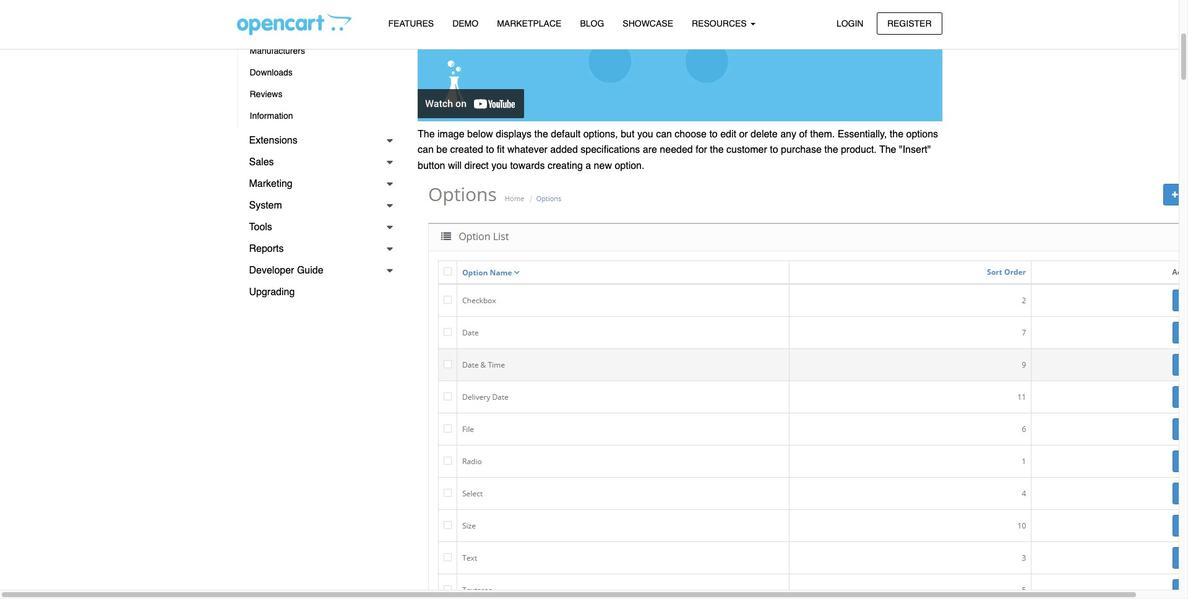 Task type: locate. For each thing, give the bounding box(es) containing it.
reports
[[249, 243, 284, 254]]

downloads link
[[237, 62, 399, 84]]

to
[[709, 128, 718, 140], [486, 144, 494, 155], [770, 144, 778, 155]]

blog
[[580, 19, 604, 28]]

manufacturers
[[250, 46, 305, 56]]

1 horizontal spatial you
[[637, 128, 653, 140]]

any
[[780, 128, 796, 140]]

1 horizontal spatial the
[[879, 144, 896, 155]]

the left "insert"
[[879, 144, 896, 155]]

whatever
[[507, 144, 548, 155]]

tools link
[[237, 217, 399, 238]]

marketplace
[[497, 19, 562, 28]]

showcase link
[[613, 13, 683, 35]]

of
[[799, 128, 807, 140]]

towards
[[510, 160, 545, 171]]

you up are
[[637, 128, 653, 140]]

resources link
[[683, 13, 765, 35]]

system
[[249, 200, 282, 211]]

reports link
[[237, 238, 399, 260]]

delete
[[751, 128, 778, 140]]

them.
[[810, 128, 835, 140]]

you
[[637, 128, 653, 140], [491, 160, 507, 171]]

features link
[[379, 13, 443, 35]]

0 horizontal spatial can
[[418, 144, 434, 155]]

"insert"
[[899, 144, 931, 155]]

upgrading link
[[237, 282, 399, 303]]

to left fit
[[486, 144, 494, 155]]

resources
[[692, 19, 749, 28]]

created
[[450, 144, 483, 155]]

will
[[448, 160, 462, 171]]

you down fit
[[491, 160, 507, 171]]

information
[[250, 111, 293, 121]]

0 horizontal spatial the
[[418, 128, 435, 140]]

can
[[656, 128, 672, 140], [418, 144, 434, 155]]

button
[[418, 160, 445, 171]]

1 vertical spatial you
[[491, 160, 507, 171]]

extensions link
[[237, 130, 399, 152]]

the left image
[[418, 128, 435, 140]]

features
[[388, 19, 434, 28]]

for
[[696, 144, 707, 155]]

product.
[[841, 144, 877, 155]]

the up "insert"
[[890, 128, 904, 140]]

can up needed on the top right of the page
[[656, 128, 672, 140]]

1 vertical spatial can
[[418, 144, 434, 155]]

customer
[[727, 144, 767, 155]]

below
[[467, 128, 493, 140]]

1 vertical spatial the
[[879, 144, 896, 155]]

the
[[534, 128, 548, 140], [890, 128, 904, 140], [710, 144, 724, 155], [824, 144, 838, 155]]

sales link
[[237, 152, 399, 173]]

the up whatever
[[534, 128, 548, 140]]

0 vertical spatial you
[[637, 128, 653, 140]]

purchase
[[781, 144, 822, 155]]

new
[[594, 160, 612, 171]]

the
[[418, 128, 435, 140], [879, 144, 896, 155]]

0 vertical spatial can
[[656, 128, 672, 140]]

0 horizontal spatial you
[[491, 160, 507, 171]]

marketing
[[249, 178, 293, 189]]

0 horizontal spatial to
[[486, 144, 494, 155]]

to down delete
[[770, 144, 778, 155]]

to left edit
[[709, 128, 718, 140]]

the image below displays the default options, but you can choose to edit or delete any of them. essentially, the options can be created to fit whatever added specifications are needed for the customer to purchase the product. the "insert" button will direct you towards creating a new option.
[[418, 128, 938, 171]]

choose
[[675, 128, 707, 140]]

sales
[[249, 157, 274, 168]]

tools
[[249, 222, 272, 233]]

can left 'be'
[[418, 144, 434, 155]]

option.
[[615, 160, 644, 171]]



Task type: describe. For each thing, give the bounding box(es) containing it.
options
[[250, 24, 282, 34]]

marketplace link
[[488, 13, 571, 35]]

information link
[[237, 105, 399, 127]]

demo link
[[443, 13, 488, 35]]

but
[[621, 128, 635, 140]]

developer guide link
[[237, 260, 399, 282]]

system link
[[237, 195, 399, 217]]

options
[[906, 128, 938, 140]]

direct
[[465, 160, 489, 171]]

developer guide
[[249, 265, 323, 276]]

guide
[[297, 265, 323, 276]]

opencart - open source shopping cart solution image
[[237, 13, 351, 35]]

register
[[887, 18, 932, 28]]

default
[[551, 128, 581, 140]]

options,
[[583, 128, 618, 140]]

upgrading
[[249, 287, 295, 298]]

or
[[739, 128, 748, 140]]

demo
[[452, 19, 478, 28]]

added
[[550, 144, 578, 155]]

a
[[586, 160, 591, 171]]

developer
[[249, 265, 294, 276]]

2 horizontal spatial to
[[770, 144, 778, 155]]

login link
[[826, 12, 874, 35]]

reviews
[[250, 89, 282, 99]]

look options image
[[418, 182, 1188, 599]]

essentially,
[[838, 128, 887, 140]]

manufacturers link
[[237, 40, 399, 62]]

marketing link
[[237, 173, 399, 195]]

the down them.
[[824, 144, 838, 155]]

extensions
[[249, 135, 298, 146]]

attributes link
[[237, 0, 399, 19]]

showcase
[[623, 19, 673, 28]]

the right for
[[710, 144, 724, 155]]

specifications
[[581, 144, 640, 155]]

downloads
[[250, 67, 293, 77]]

login
[[837, 18, 864, 28]]

image
[[438, 128, 465, 140]]

edit
[[720, 128, 736, 140]]

fit
[[497, 144, 505, 155]]

options link
[[237, 19, 399, 40]]

0 vertical spatial the
[[418, 128, 435, 140]]

blog link
[[571, 13, 613, 35]]

register link
[[877, 12, 942, 35]]

1 horizontal spatial can
[[656, 128, 672, 140]]

attributes
[[250, 2, 286, 12]]

are
[[643, 144, 657, 155]]

reviews link
[[237, 84, 399, 105]]

be
[[436, 144, 447, 155]]

creating
[[548, 160, 583, 171]]

displays
[[496, 128, 532, 140]]

1 horizontal spatial to
[[709, 128, 718, 140]]

needed
[[660, 144, 693, 155]]



Task type: vqa. For each thing, say whether or not it's contained in the screenshot.
ADDED
yes



